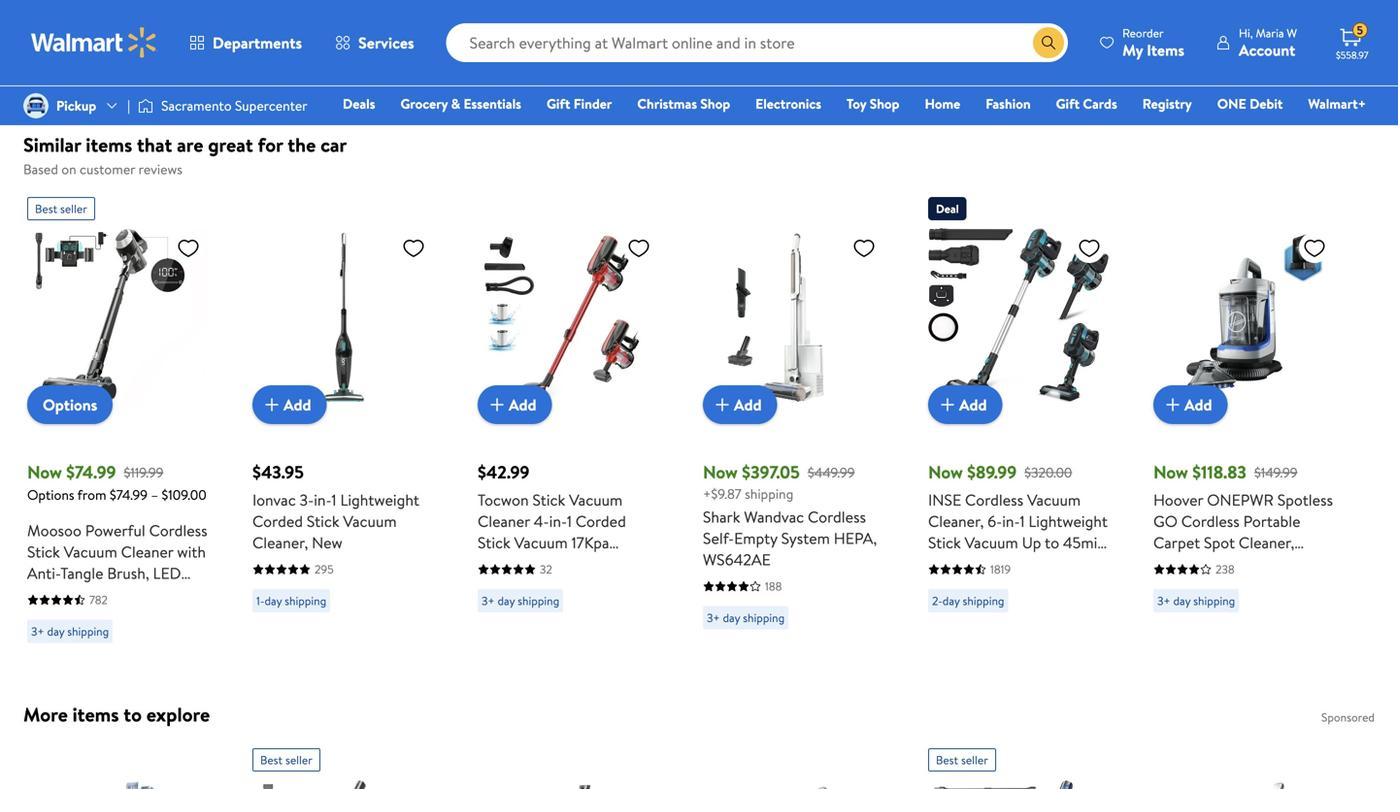 Task type: describe. For each thing, give the bounding box(es) containing it.
lightweight inside $42.99 tocwon stick vacuum cleaner 4-in-1 corded stick vacuum 17kpa lightweight for hard floor
[[478, 554, 557, 575]]

ionvac
[[253, 490, 296, 511]]

|
[[127, 96, 130, 115]]

display,
[[27, 584, 79, 606]]

ws642ae
[[703, 549, 771, 571]]

maria
[[1256, 25, 1284, 41]]

cleaner inside the now $89.99 $320.00 inse cordless vacuum cleaner, 6-in-1 lightweight stick vacuum up to 45min runtime, vacuum cleaner with 2200mah rechargeable battery, powerful cordless stick vacuum for hardwood floor pet hair home car
[[1050, 554, 1102, 575]]

with inside moosoo powerful cordless stick vacuum cleaner with anti-tangle brush, led display, 25kpa suction, for hard floor, carpet, pet hair
[[177, 541, 206, 563]]

now $397.05 $449.99 +$9.87 shipping shark wandvac cordless self-empty system   hepa, ws642ae
[[703, 460, 877, 571]]

carpet
[[1154, 532, 1201, 554]]

1 vertical spatial sponsored
[[1322, 709, 1375, 726]]

inse cordless vacuum cleaner, 6-in-1 lightweight stick vacuum up to 45min runtime, vacuum cleaner with 2200mah rechargeable battery, powerful cordless stick vacuum for hardwood floor pet hair home car image
[[928, 228, 1109, 409]]

32
[[540, 561, 552, 578]]

17kpa
[[572, 532, 609, 554]]

hard inside moosoo powerful cordless stick vacuum cleaner with anti-tangle brush, led display, 25kpa suction, for hard floor, carpet, pet hair
[[27, 606, 60, 627]]

wandvac
[[744, 507, 804, 528]]

moosoo powerful cordless stick vacuum cleaner with anti-tangle brush, led display, 25kpa suction, for hard floor, carpet, pet hair
[[27, 520, 208, 648]]

vacuum up 17kpa
[[569, 490, 623, 511]]

1-day shipping
[[256, 593, 326, 609]]

items
[[1147, 39, 1185, 61]]

Search search field
[[446, 23, 1068, 62]]

product group containing now $118.83
[[1154, 189, 1336, 651]]

hi, maria w account
[[1239, 25, 1298, 61]]

more items to explore
[[23, 701, 210, 728]]

best inside product group
[[35, 201, 57, 217]]

1-
[[256, 593, 265, 609]]

home inside the now $89.99 $320.00 inse cordless vacuum cleaner, 6-in-1 lightweight stick vacuum up to 45min runtime, vacuum cleaner with 2200mah rechargeable battery, powerful cordless stick vacuum for hardwood floor pet hair home car
[[1026, 660, 1067, 682]]

customer
[[80, 160, 135, 179]]

toy shop link
[[838, 93, 909, 114]]

empty
[[734, 528, 778, 549]]

deals
[[343, 94, 375, 113]]

cordless inside now $118.83 $149.99 hoover onepwr spotless go cordless portable carpet spot cleaner, bh12001
[[1182, 511, 1240, 532]]

that
[[137, 131, 172, 158]]

pickup
[[56, 96, 96, 115]]

reorder my items
[[1123, 25, 1185, 61]]

hardwood
[[1009, 639, 1079, 660]]

walmart+
[[1309, 94, 1367, 113]]

stick inside moosoo powerful cordless stick vacuum cleaner with anti-tangle brush, led display, 25kpa suction, for hard floor, carpet, pet hair
[[27, 541, 60, 563]]

lightweight inside $43.95 ionvac 3-in-1 lightweight corded stick vacuum cleaner, new
[[340, 490, 420, 511]]

 image for pickup
[[23, 93, 49, 118]]

w
[[1287, 25, 1298, 41]]

gift cards link
[[1048, 93, 1126, 114]]

departments button
[[173, 19, 319, 66]]

product group containing $42.99
[[478, 189, 660, 651]]

anti-
[[27, 563, 60, 584]]

rechargeable
[[928, 596, 1020, 618]]

stick down inse
[[928, 532, 961, 554]]

 image for sacramento supercenter
[[138, 96, 154, 116]]

christmas shop
[[637, 94, 730, 113]]

now $74.99 $119.99 options from $74.99 – $109.00
[[27, 460, 207, 505]]

0 vertical spatial options
[[43, 394, 97, 416]]

seller for 'moosoo td1-mate cordless vacuum 6-in-1 lightweight stick vacuum cleaner for carpet hard floors' image
[[961, 752, 989, 769]]

0 horizontal spatial to
[[124, 701, 142, 728]]

188
[[765, 578, 782, 595]]

for inside similar items that are great for the car based on customer reviews
[[258, 131, 283, 158]]

options link
[[27, 386, 113, 424]]

5
[[1357, 22, 1364, 39]]

shark
[[703, 507, 741, 528]]

shipping down 188
[[743, 610, 785, 626]]

tangle
[[60, 563, 103, 584]]

similar
[[23, 131, 81, 158]]

reviews
[[139, 160, 183, 179]]

grocery & essentials
[[401, 94, 521, 113]]

bh12001
[[1154, 554, 1212, 575]]

fashion
[[986, 94, 1031, 113]]

3+ day shipping down 32
[[482, 593, 560, 609]]

add for now $397.05's add to cart icon
[[734, 394, 762, 416]]

add to cart image for $42.99
[[486, 393, 509, 417]]

cordless inside moosoo powerful cordless stick vacuum cleaner with anti-tangle brush, led display, 25kpa suction, for hard floor, carpet, pet hair
[[149, 520, 208, 541]]

3+ day shipping down 188
[[707, 610, 785, 626]]

sacramento supercenter
[[161, 96, 308, 115]]

one debit
[[1218, 94, 1283, 113]]

explore
[[146, 701, 210, 728]]

best seller for the bossdan cordless vacuum, lightweight  stick vacuum cleaner for hardwood floor, quiet, blue, new image
[[260, 752, 313, 769]]

cleaner, inside $43.95 ionvac 3-in-1 lightweight corded stick vacuum cleaner, new
[[253, 532, 308, 554]]

onepwr
[[1207, 490, 1274, 511]]

now $89.99 $320.00 inse cordless vacuum cleaner, 6-in-1 lightweight stick vacuum up to 45min runtime, vacuum cleaner with 2200mah rechargeable battery, powerful cordless stick vacuum for hardwood floor pet hair home car
[[928, 460, 1108, 682]]

vacuum up 1819
[[965, 532, 1019, 554]]

stick inside $43.95 ionvac 3-in-1 lightweight corded stick vacuum cleaner, new
[[307, 511, 340, 532]]

$43.95
[[253, 460, 304, 485]]

3+ day shipping down the bh12001
[[1158, 593, 1236, 609]]

stick up car
[[1054, 618, 1087, 639]]

one
[[1218, 94, 1247, 113]]

vacuum up 32
[[514, 532, 568, 554]]

now for $118.83
[[1154, 460, 1189, 485]]

are
[[177, 131, 203, 158]]

services button
[[319, 19, 431, 66]]

corded inside $43.95 ionvac 3-in-1 lightweight corded stick vacuum cleaner, new
[[253, 511, 303, 532]]

sacramento
[[161, 96, 232, 115]]

add for now $118.83 add to cart icon
[[1185, 394, 1213, 416]]

shipping down 1819
[[963, 593, 1005, 609]]

shop for christmas shop
[[701, 94, 730, 113]]

deal
[[936, 201, 959, 217]]

home link
[[916, 93, 969, 114]]

4-
[[534, 511, 549, 532]]

$42.99 tocwon stick vacuum cleaner 4-in-1 corded stick vacuum 17kpa lightweight for hard floor
[[478, 460, 657, 575]]

suction,
[[127, 584, 181, 606]]

gift finder
[[547, 94, 612, 113]]

product group containing $43.95
[[253, 189, 435, 651]]

from
[[77, 486, 106, 505]]

$42.99
[[478, 460, 530, 485]]

seller for the bossdan cordless vacuum, lightweight  stick vacuum cleaner for hardwood floor, quiet, blue, new image
[[286, 752, 313, 769]]

1 inside $43.95 ionvac 3-in-1 lightweight corded stick vacuum cleaner, new
[[332, 490, 337, 511]]

shipping down 238
[[1194, 593, 1236, 609]]

3+ day shipping down the display,
[[31, 624, 109, 640]]

&
[[451, 94, 460, 113]]

moosoo
[[27, 520, 82, 541]]

3-
[[300, 490, 314, 511]]

one debit link
[[1209, 93, 1292, 114]]

$89.99
[[967, 460, 1017, 485]]

tineco a11 lightweight cordless stick vacuum cleaner for hard floors and carpet image
[[27, 780, 208, 790]]

add to favorites list, shark wandvac cordless self-empty system   hepa, ws642ae image
[[853, 236, 876, 260]]

tineco pure one s11 zt smart cordless stick vacuum + zerotangle technology for hard floors/carpet image
[[478, 780, 658, 790]]

electronics
[[756, 94, 822, 113]]

6-
[[988, 511, 1002, 532]]

floor inside $42.99 tocwon stick vacuum cleaner 4-in-1 corded stick vacuum 17kpa lightweight for hard floor
[[621, 554, 657, 575]]

now $118.83 $149.99 hoover onepwr spotless go cordless portable carpet spot cleaner, bh12001
[[1154, 460, 1333, 575]]

spot
[[1204, 532, 1235, 554]]

cleaner, inside now $118.83 $149.99 hoover onepwr spotless go cordless portable carpet spot cleaner, bh12001
[[1239, 532, 1295, 554]]

hoover onepwr spotless go cordless portable carpet spot cleaner, bh12001 image
[[1154, 228, 1334, 409]]

now for $397.05
[[703, 460, 738, 485]]

0 horizontal spatial best seller
[[35, 201, 87, 217]]

shipping down 295
[[285, 593, 326, 609]]

0 horizontal spatial home
[[925, 94, 961, 113]]

tocwon stick vacuum cleaner 4-in-1 corded stick vacuum 17kpa lightweight for hard floor image
[[478, 228, 658, 409]]

best for the bossdan cordless vacuum, lightweight  stick vacuum cleaner for hardwood floor, quiet, blue, new image
[[260, 752, 283, 769]]

lightweight inside the now $89.99 $320.00 inse cordless vacuum cleaner, 6-in-1 lightweight stick vacuum up to 45min runtime, vacuum cleaner with 2200mah rechargeable battery, powerful cordless stick vacuum for hardwood floor pet hair home car
[[1029, 511, 1108, 532]]

add button for shark wandvac cordless self-empty system   hepa, ws642ae 'image'
[[703, 386, 778, 424]]

$558.97
[[1336, 49, 1369, 62]]

product group containing now $89.99
[[928, 189, 1111, 682]]

in- inside $43.95 ionvac 3-in-1 lightweight corded stick vacuum cleaner, new
[[314, 490, 332, 511]]

great
[[208, 131, 253, 158]]

now for $89.99
[[928, 460, 963, 485]]

add to favorites list, ionvac 3-in-1 lightweight corded stick vacuum cleaner, new image
[[402, 236, 425, 260]]

for inside moosoo powerful cordless stick vacuum cleaner with anti-tangle brush, led display, 25kpa suction, for hard floor, carpet, pet hair
[[185, 584, 205, 606]]

$43.95 ionvac 3-in-1 lightweight corded stick vacuum cleaner, new
[[253, 460, 420, 554]]

45min
[[1063, 532, 1106, 554]]



Task type: locate. For each thing, give the bounding box(es) containing it.
Walmart Site-Wide search field
[[446, 23, 1068, 62]]

add to cart image for now $118.83
[[1162, 393, 1185, 417]]

product group containing now $74.99
[[27, 189, 210, 651]]

cleaner, down ionvac
[[253, 532, 308, 554]]

walmart+ link
[[1300, 93, 1375, 114]]

for inside $42.99 tocwon stick vacuum cleaner 4-in-1 corded stick vacuum 17kpa lightweight for hard floor
[[560, 554, 580, 575]]

services
[[358, 32, 414, 53]]

now up the moosoo
[[27, 460, 62, 485]]

2 horizontal spatial best seller
[[936, 752, 989, 769]]

add up $118.83
[[1185, 394, 1213, 416]]

spotless
[[1278, 490, 1333, 511]]

$320.00
[[1025, 463, 1073, 482]]

items right more
[[72, 701, 119, 728]]

system
[[781, 528, 830, 549]]

2 shop from the left
[[870, 94, 900, 113]]

shipping down 32
[[518, 593, 560, 609]]

hair inside the now $89.99 $320.00 inse cordless vacuum cleaner, 6-in-1 lightweight stick vacuum up to 45min runtime, vacuum cleaner with 2200mah rechargeable battery, powerful cordless stick vacuum for hardwood floor pet hair home car
[[994, 660, 1022, 682]]

shipping down 782
[[67, 624, 109, 640]]

1 right "4-"
[[567, 511, 572, 532]]

shipping up wandvac
[[745, 485, 794, 504]]

0 horizontal spatial in-
[[314, 490, 332, 511]]

0 horizontal spatial with
[[177, 541, 206, 563]]

0 vertical spatial with
[[177, 541, 206, 563]]

vacuum down rechargeable
[[928, 639, 982, 660]]

cleaner left "4-"
[[478, 511, 530, 532]]

items up "customer"
[[86, 131, 132, 158]]

electronics link
[[747, 93, 830, 114]]

best seller up the bossdan cordless vacuum, lightweight  stick vacuum cleaner for hardwood floor, quiet, blue, new image
[[260, 752, 313, 769]]

gift for gift finder
[[547, 94, 570, 113]]

2 horizontal spatial cleaner,
[[1239, 532, 1295, 554]]

based
[[23, 160, 58, 179]]

add to favorites list, inse cordless vacuum cleaner, 6-in-1 lightweight stick vacuum up to 45min runtime, vacuum cleaner with 2200mah rechargeable battery, powerful cordless stick vacuum for hardwood floor pet hair home car image
[[1078, 236, 1101, 260]]

in- left up
[[1002, 511, 1020, 532]]

stick
[[533, 490, 565, 511], [307, 511, 340, 532], [478, 532, 511, 554], [928, 532, 961, 554], [27, 541, 60, 563], [1054, 618, 1087, 639]]

in- inside the now $89.99 $320.00 inse cordless vacuum cleaner, 6-in-1 lightweight stick vacuum up to 45min runtime, vacuum cleaner with 2200mah rechargeable battery, powerful cordless stick vacuum for hardwood floor pet hair home car
[[1002, 511, 1020, 532]]

on
[[61, 160, 76, 179]]

$74.99 up from
[[66, 460, 116, 485]]

add button up $118.83
[[1154, 386, 1228, 424]]

1 horizontal spatial shop
[[870, 94, 900, 113]]

1 horizontal spatial hard
[[584, 554, 617, 575]]

1 vertical spatial items
[[72, 701, 119, 728]]

cleaner up suction,
[[121, 541, 173, 563]]

add to cart image up hoover
[[1162, 393, 1185, 417]]

seller down on
[[60, 201, 87, 217]]

1 horizontal spatial lightweight
[[478, 554, 557, 575]]

1 horizontal spatial best
[[260, 752, 283, 769]]

1 vertical spatial home
[[1026, 660, 1067, 682]]

4 now from the left
[[1154, 460, 1189, 485]]

now for $74.99
[[27, 460, 62, 485]]

shop
[[701, 94, 730, 113], [870, 94, 900, 113]]

0 vertical spatial pet
[[161, 606, 184, 627]]

1 horizontal spatial seller
[[286, 752, 313, 769]]

powerful down from
[[85, 520, 145, 541]]

3+
[[482, 593, 495, 609], [1158, 593, 1171, 609], [707, 610, 720, 626], [31, 624, 44, 640]]

0 horizontal spatial lightweight
[[340, 490, 420, 511]]

0 horizontal spatial cleaner,
[[253, 532, 308, 554]]

moosoo td1-mate cordless vacuum 6-in-1 lightweight stick vacuum cleaner for carpet hard floors image
[[928, 780, 1109, 790]]

1 add to cart image from the left
[[260, 393, 284, 417]]

best seller up 'moosoo td1-mate cordless vacuum 6-in-1 lightweight stick vacuum cleaner for carpet hard floors' image
[[936, 752, 989, 769]]

add for $42.99's add to cart image
[[509, 394, 537, 416]]

vacuum inside moosoo powerful cordless stick vacuum cleaner with anti-tangle brush, led display, 25kpa suction, for hard floor, carpet, pet hair
[[64, 541, 117, 563]]

1 add to cart image from the left
[[711, 393, 734, 417]]

now inside now $397.05 $449.99 +$9.87 shipping shark wandvac cordless self-empty system   hepa, ws642ae
[[703, 460, 738, 485]]

 image left pickup at top
[[23, 93, 49, 118]]

the
[[288, 131, 316, 158]]

hoover
[[1154, 490, 1204, 511]]

tineco pure one s11 pet smart cordless stick vacuum cleaner image
[[1154, 780, 1334, 790]]

cleaner right up
[[1050, 554, 1102, 575]]

now up 'shark'
[[703, 460, 738, 485]]

best up the bossdan cordless vacuum, lightweight  stick vacuum cleaner for hardwood floor, quiet, blue, new image
[[260, 752, 283, 769]]

pet inside moosoo powerful cordless stick vacuum cleaner with anti-tangle brush, led display, 25kpa suction, for hard floor, carpet, pet hair
[[161, 606, 184, 627]]

product group containing now $397.05
[[703, 189, 886, 651]]

0 vertical spatial home
[[925, 94, 961, 113]]

2 add from the left
[[509, 394, 537, 416]]

4 add button from the left
[[928, 386, 1003, 424]]

1 now from the left
[[27, 460, 62, 485]]

vacuum down $320.00
[[1027, 490, 1081, 511]]

options inside "now $74.99 $119.99 options from $74.99 – $109.00"
[[27, 486, 74, 505]]

add to cart image up $43.95
[[260, 393, 284, 417]]

0 vertical spatial items
[[86, 131, 132, 158]]

cleaner,
[[928, 511, 984, 532], [253, 532, 308, 554], [1239, 532, 1295, 554]]

powerful inside moosoo powerful cordless stick vacuum cleaner with anti-tangle brush, led display, 25kpa suction, for hard floor, carpet, pet hair
[[85, 520, 145, 541]]

0 vertical spatial sponsored
[[1302, 60, 1356, 77]]

shop inside "christmas shop" "link"
[[701, 94, 730, 113]]

1819
[[991, 561, 1011, 578]]

1 horizontal spatial gift
[[1056, 94, 1080, 113]]

0 horizontal spatial best
[[35, 201, 57, 217]]

stick up the display,
[[27, 541, 60, 563]]

0 vertical spatial powerful
[[85, 520, 145, 541]]

hard right 32
[[584, 554, 617, 575]]

add button up $43.95
[[253, 386, 327, 424]]

gift
[[547, 94, 570, 113], [1056, 94, 1080, 113]]

powerful inside the now $89.99 $320.00 inse cordless vacuum cleaner, 6-in-1 lightweight stick vacuum up to 45min runtime, vacuum cleaner with 2200mah rechargeable battery, powerful cordless stick vacuum for hardwood floor pet hair home car
[[928, 618, 989, 639]]

battery,
[[1024, 596, 1078, 618]]

for inside the now $89.99 $320.00 inse cordless vacuum cleaner, 6-in-1 lightweight stick vacuum up to 45min runtime, vacuum cleaner with 2200mah rechargeable battery, powerful cordless stick vacuum for hardwood floor pet hair home car
[[986, 639, 1005, 660]]

for right led
[[185, 584, 205, 606]]

0 horizontal spatial pet
[[161, 606, 184, 627]]

cleaner, right spot
[[1239, 532, 1295, 554]]

1 horizontal spatial 1
[[567, 511, 572, 532]]

1 vertical spatial pet
[[968, 660, 990, 682]]

gift cards
[[1056, 94, 1118, 113]]

corded
[[253, 511, 303, 532], [576, 511, 626, 532]]

$149.99
[[1255, 463, 1298, 482]]

home left fashion
[[925, 94, 961, 113]]

led
[[153, 563, 181, 584]]

$397.05
[[742, 460, 800, 485]]

add up $42.99
[[509, 394, 537, 416]]

25kpa
[[83, 584, 123, 606]]

finder
[[574, 94, 612, 113]]

tocwon
[[478, 490, 529, 511]]

in- left 17kpa
[[549, 511, 567, 532]]

vacuum up 25kpa
[[64, 541, 117, 563]]

2-
[[932, 593, 943, 609]]

to
[[1045, 532, 1060, 554], [124, 701, 142, 728]]

stick up 295
[[307, 511, 340, 532]]

4 add from the left
[[960, 394, 987, 416]]

best seller
[[35, 201, 87, 217], [260, 752, 313, 769], [936, 752, 989, 769]]

1 horizontal spatial hair
[[994, 660, 1022, 682]]

add to cart image up inse
[[936, 393, 960, 417]]

to right up
[[1045, 532, 1060, 554]]

0 vertical spatial to
[[1045, 532, 1060, 554]]

seller up the bossdan cordless vacuum, lightweight  stick vacuum cleaner for hardwood floor, quiet, blue, new image
[[286, 752, 313, 769]]

lightweight down $320.00
[[1029, 511, 1108, 532]]

for left the
[[258, 131, 283, 158]]

2 add button from the left
[[478, 386, 552, 424]]

add button for inse cordless vacuum cleaner, 6-in-1 lightweight stick vacuum up to 45min runtime, vacuum cleaner with 2200mah rechargeable battery, powerful cordless stick vacuum for hardwood floor pet hair home car image
[[928, 386, 1003, 424]]

cleaner
[[478, 511, 530, 532], [121, 541, 173, 563], [1050, 554, 1102, 575]]

add to cart image up $42.99
[[486, 393, 509, 417]]

pet inside the now $89.99 $320.00 inse cordless vacuum cleaner, 6-in-1 lightweight stick vacuum up to 45min runtime, vacuum cleaner with 2200mah rechargeable battery, powerful cordless stick vacuum for hardwood floor pet hair home car
[[968, 660, 990, 682]]

 image right | at the left of the page
[[138, 96, 154, 116]]

now inside now $118.83 $149.99 hoover onepwr spotless go cordless portable carpet spot cleaner, bh12001
[[1154, 460, 1189, 485]]

add button for "ionvac 3-in-1 lightweight corded stick vacuum cleaner, new" "image"
[[253, 386, 327, 424]]

corded inside $42.99 tocwon stick vacuum cleaner 4-in-1 corded stick vacuum 17kpa lightweight for hard floor
[[576, 511, 626, 532]]

up
[[1022, 532, 1042, 554]]

0 horizontal spatial powerful
[[85, 520, 145, 541]]

vacuum inside $43.95 ionvac 3-in-1 lightweight corded stick vacuum cleaner, new
[[343, 511, 397, 532]]

lightweight down "4-"
[[478, 554, 557, 575]]

to inside the now $89.99 $320.00 inse cordless vacuum cleaner, 6-in-1 lightweight stick vacuum up to 45min runtime, vacuum cleaner with 2200mah rechargeable battery, powerful cordless stick vacuum for hardwood floor pet hair home car
[[1045, 532, 1060, 554]]

3 add button from the left
[[703, 386, 778, 424]]

cards
[[1083, 94, 1118, 113]]

$74.99 left –
[[110, 486, 148, 505]]

0 horizontal spatial shop
[[701, 94, 730, 113]]

home
[[925, 94, 961, 113], [1026, 660, 1067, 682]]

1 horizontal spatial powerful
[[928, 618, 989, 639]]

items for similar
[[86, 131, 132, 158]]

3 add to cart image from the left
[[1162, 393, 1185, 417]]

0 horizontal spatial add to cart image
[[711, 393, 734, 417]]

add to cart image for now $397.05
[[711, 393, 734, 417]]

gift for gift cards
[[1056, 94, 1080, 113]]

–
[[151, 486, 158, 505]]

bossdan cordless vacuum, lightweight  stick vacuum cleaner for hardwood floor, quiet, blue, new image
[[253, 780, 433, 790]]

0 vertical spatial $74.99
[[66, 460, 116, 485]]

$449.99
[[808, 463, 855, 482]]

registry link
[[1134, 93, 1201, 114]]

powerful
[[85, 520, 145, 541], [928, 618, 989, 639]]

2 corded from the left
[[576, 511, 626, 532]]

add up $43.95
[[284, 394, 311, 416]]

hair inside moosoo powerful cordless stick vacuum cleaner with anti-tangle brush, led display, 25kpa suction, for hard floor, carpet, pet hair
[[27, 627, 56, 648]]

1 horizontal spatial  image
[[138, 96, 154, 116]]

ad disclaimer and feedback image
[[1360, 61, 1375, 76]]

floor right 17kpa
[[621, 554, 657, 575]]

1 add from the left
[[284, 394, 311, 416]]

go
[[1154, 511, 1178, 532]]

with up suction,
[[177, 541, 206, 563]]

now up hoover
[[1154, 460, 1189, 485]]

2 now from the left
[[703, 460, 738, 485]]

shipping
[[745, 485, 794, 504], [285, 593, 326, 609], [518, 593, 560, 609], [963, 593, 1005, 609], [1194, 593, 1236, 609], [743, 610, 785, 626], [67, 624, 109, 640]]

1 horizontal spatial floor
[[928, 660, 964, 682]]

now inside "now $74.99 $119.99 options from $74.99 – $109.00"
[[27, 460, 62, 485]]

1 vertical spatial $74.99
[[110, 486, 148, 505]]

add to favorites list, hoover onepwr spotless go cordless portable carpet spot cleaner, bh12001 image
[[1303, 236, 1327, 260]]

more
[[23, 701, 68, 728]]

gift left finder
[[547, 94, 570, 113]]

1 vertical spatial options
[[27, 486, 74, 505]]

for right 32
[[560, 554, 580, 575]]

corded down $43.95
[[253, 511, 303, 532]]

0 horizontal spatial  image
[[23, 93, 49, 118]]

best for 'moosoo td1-mate cordless vacuum 6-in-1 lightweight stick vacuum cleaner for carpet hard floors' image
[[936, 752, 959, 769]]

2 horizontal spatial best
[[936, 752, 959, 769]]

1 vertical spatial powerful
[[928, 618, 989, 639]]

5 add button from the left
[[1154, 386, 1228, 424]]

2 horizontal spatial 1
[[1020, 511, 1025, 532]]

 image
[[23, 93, 49, 118], [138, 96, 154, 116]]

add to cart image
[[711, 393, 734, 417], [936, 393, 960, 417], [1162, 393, 1185, 417]]

1 horizontal spatial home
[[1026, 660, 1067, 682]]

to left explore
[[124, 701, 142, 728]]

floor down rechargeable
[[928, 660, 964, 682]]

3 add from the left
[[734, 394, 762, 416]]

0 horizontal spatial hard
[[27, 606, 60, 627]]

hair down the display,
[[27, 627, 56, 648]]

add up $397.05
[[734, 394, 762, 416]]

2 horizontal spatial cleaner
[[1050, 554, 1102, 575]]

toy shop
[[847, 94, 900, 113]]

1 inside $42.99 tocwon stick vacuum cleaner 4-in-1 corded stick vacuum 17kpa lightweight for hard floor
[[567, 511, 572, 532]]

hard inside $42.99 tocwon stick vacuum cleaner 4-in-1 corded stick vacuum 17kpa lightweight for hard floor
[[584, 554, 617, 575]]

2200mah
[[961, 575, 1028, 596]]

add up $89.99
[[960, 394, 987, 416]]

product group
[[27, 189, 210, 651], [253, 189, 435, 651], [478, 189, 660, 651], [703, 189, 886, 651], [928, 189, 1111, 682], [1154, 189, 1336, 651], [253, 741, 451, 790], [928, 741, 1127, 790]]

add to cart image for $43.95
[[260, 393, 284, 417]]

1 horizontal spatial add to cart image
[[936, 393, 960, 417]]

0 horizontal spatial gift
[[547, 94, 570, 113]]

hard left floor,
[[27, 606, 60, 627]]

vacuum down 6-
[[993, 554, 1046, 575]]

+$9.87
[[703, 485, 742, 504]]

floor inside the now $89.99 $320.00 inse cordless vacuum cleaner, 6-in-1 lightweight stick vacuum up to 45min runtime, vacuum cleaner with 2200mah rechargeable battery, powerful cordless stick vacuum for hardwood floor pet hair home car
[[928, 660, 964, 682]]

1 vertical spatial hair
[[994, 660, 1022, 682]]

christmas shop link
[[629, 93, 739, 114]]

account
[[1239, 39, 1296, 61]]

0 horizontal spatial hair
[[27, 627, 56, 648]]

options up "now $74.99 $119.99 options from $74.99 – $109.00"
[[43, 394, 97, 416]]

runtime,
[[928, 554, 989, 575]]

0 horizontal spatial floor
[[621, 554, 657, 575]]

pet down rechargeable
[[968, 660, 990, 682]]

floor,
[[64, 606, 103, 627]]

best seller for 'moosoo td1-mate cordless vacuum 6-in-1 lightweight stick vacuum cleaner for carpet hard floors' image
[[936, 752, 989, 769]]

1 horizontal spatial add to cart image
[[486, 393, 509, 417]]

2 horizontal spatial lightweight
[[1029, 511, 1108, 532]]

add for 2nd add to cart icon from the left
[[960, 394, 987, 416]]

moosoo powerful cordless stick vacuum cleaner with anti-tangle brush, led display, 25kpa suction, for hard floor, carpet, pet hair image
[[27, 228, 208, 409]]

items inside similar items that are great for the car based on customer reviews
[[86, 131, 132, 158]]

1 horizontal spatial cleaner
[[478, 511, 530, 532]]

1 horizontal spatial to
[[1045, 532, 1060, 554]]

add to cart image
[[260, 393, 284, 417], [486, 393, 509, 417]]

0 vertical spatial floor
[[621, 554, 657, 575]]

0 vertical spatial hair
[[27, 627, 56, 648]]

stick right tocwon
[[533, 490, 565, 511]]

stick down tocwon
[[478, 532, 511, 554]]

1 horizontal spatial in-
[[549, 511, 567, 532]]

inse
[[928, 490, 962, 511]]

2 horizontal spatial seller
[[961, 752, 989, 769]]

fashion link
[[977, 93, 1040, 114]]

for down rechargeable
[[986, 639, 1005, 660]]

add button for hoover onepwr spotless go cordless portable carpet spot cleaner, bh12001 'image'
[[1154, 386, 1228, 424]]

3 now from the left
[[928, 460, 963, 485]]

0 horizontal spatial 1
[[332, 490, 337, 511]]

1 vertical spatial with
[[928, 575, 957, 596]]

add button up $397.05
[[703, 386, 778, 424]]

powerful down 2-day shipping
[[928, 618, 989, 639]]

5 add from the left
[[1185, 394, 1213, 416]]

1 horizontal spatial cleaner,
[[928, 511, 984, 532]]

1 shop from the left
[[701, 94, 730, 113]]

departments
[[213, 32, 302, 53]]

car
[[1071, 660, 1095, 682]]

shop for toy shop
[[870, 94, 900, 113]]

corded right "4-"
[[576, 511, 626, 532]]

vacuum
[[569, 490, 623, 511], [1027, 490, 1081, 511], [343, 511, 397, 532], [514, 532, 568, 554], [965, 532, 1019, 554], [64, 541, 117, 563], [993, 554, 1046, 575], [928, 639, 982, 660]]

cleaner, left 6-
[[928, 511, 984, 532]]

2 add to cart image from the left
[[936, 393, 960, 417]]

1 horizontal spatial corded
[[576, 511, 626, 532]]

lightweight up new
[[340, 490, 420, 511]]

1 inside the now $89.99 $320.00 inse cordless vacuum cleaner, 6-in-1 lightweight stick vacuum up to 45min runtime, vacuum cleaner with 2200mah rechargeable battery, powerful cordless stick vacuum for hardwood floor pet hair home car
[[1020, 511, 1025, 532]]

vacuum right new
[[343, 511, 397, 532]]

shop inside toy shop link
[[870, 94, 900, 113]]

shop right toy
[[870, 94, 900, 113]]

cleaner, inside the now $89.99 $320.00 inse cordless vacuum cleaner, 6-in-1 lightweight stick vacuum up to 45min runtime, vacuum cleaner with 2200mah rechargeable battery, powerful cordless stick vacuum for hardwood floor pet hair home car
[[928, 511, 984, 532]]

best up 'moosoo td1-mate cordless vacuum 6-in-1 lightweight stick vacuum cleaner for carpet hard floors' image
[[936, 752, 959, 769]]

1 right 6-
[[1020, 511, 1025, 532]]

new
[[312, 532, 343, 554]]

2 horizontal spatial add to cart image
[[1162, 393, 1185, 417]]

0 horizontal spatial seller
[[60, 201, 87, 217]]

walmart image
[[31, 27, 157, 58]]

$74.99
[[66, 460, 116, 485], [110, 486, 148, 505]]

1 horizontal spatial best seller
[[260, 752, 313, 769]]

items for more
[[72, 701, 119, 728]]

add to favorites list, tocwon stick vacuum cleaner 4-in-1 corded stick vacuum 17kpa lightweight for hard floor image
[[627, 236, 651, 260]]

shark wandvac cordless self-empty system   hepa, ws642ae image
[[703, 228, 884, 409]]

items
[[86, 131, 132, 158], [72, 701, 119, 728]]

my
[[1123, 39, 1143, 61]]

295
[[315, 561, 334, 578]]

debit
[[1250, 94, 1283, 113]]

options up the moosoo
[[27, 486, 74, 505]]

pet right the 'carpet,'
[[161, 606, 184, 627]]

search icon image
[[1041, 35, 1057, 51]]

with left 2200mah
[[928, 575, 957, 596]]

2 horizontal spatial in-
[[1002, 511, 1020, 532]]

add button up $89.99
[[928, 386, 1003, 424]]

cleaner inside moosoo powerful cordless stick vacuum cleaner with anti-tangle brush, led display, 25kpa suction, for hard floor, carpet, pet hair
[[121, 541, 173, 563]]

2 gift from the left
[[1056, 94, 1080, 113]]

1 add button from the left
[[253, 386, 327, 424]]

add to cart image up the '+$9.87'
[[711, 393, 734, 417]]

1 horizontal spatial with
[[928, 575, 957, 596]]

in- inside $42.99 tocwon stick vacuum cleaner 4-in-1 corded stick vacuum 17kpa lightweight for hard floor
[[549, 511, 567, 532]]

with inside the now $89.99 $320.00 inse cordless vacuum cleaner, 6-in-1 lightweight stick vacuum up to 45min runtime, vacuum cleaner with 2200mah rechargeable battery, powerful cordless stick vacuum for hardwood floor pet hair home car
[[928, 575, 957, 596]]

day
[[265, 593, 282, 609], [498, 593, 515, 609], [943, 593, 960, 609], [1174, 593, 1191, 609], [723, 610, 740, 626], [47, 624, 64, 640]]

1 right 3-
[[332, 490, 337, 511]]

1 vertical spatial floor
[[928, 660, 964, 682]]

gift left cards
[[1056, 94, 1080, 113]]

0 horizontal spatial cleaner
[[121, 541, 173, 563]]

shipping inside now $397.05 $449.99 +$9.87 shipping shark wandvac cordless self-empty system   hepa, ws642ae
[[745, 485, 794, 504]]

now
[[27, 460, 62, 485], [703, 460, 738, 485], [928, 460, 963, 485], [1154, 460, 1189, 485]]

add for add to cart image related to $43.95
[[284, 394, 311, 416]]

1 gift from the left
[[547, 94, 570, 113]]

1 vertical spatial to
[[124, 701, 142, 728]]

tineco pwrhero 10s cordless stick vacuum for carpet and hard floors, rose gold image
[[703, 780, 884, 790]]

lightweight
[[340, 490, 420, 511], [1029, 511, 1108, 532], [478, 554, 557, 575]]

cordless inside now $397.05 $449.99 +$9.87 shipping shark wandvac cordless self-empty system   hepa, ws642ae
[[808, 507, 866, 528]]

grocery
[[401, 94, 448, 113]]

carpet,
[[106, 606, 157, 627]]

best down based
[[35, 201, 57, 217]]

home left car
[[1026, 660, 1067, 682]]

seller up 'moosoo td1-mate cordless vacuum 6-in-1 lightweight stick vacuum cleaner for carpet hard floors' image
[[961, 752, 989, 769]]

0 vertical spatial hard
[[584, 554, 617, 575]]

1 corded from the left
[[253, 511, 303, 532]]

reorder
[[1123, 25, 1164, 41]]

2 add to cart image from the left
[[486, 393, 509, 417]]

add button for the tocwon stick vacuum cleaner 4-in-1 corded stick vacuum 17kpa lightweight for hard floor image
[[478, 386, 552, 424]]

now inside the now $89.99 $320.00 inse cordless vacuum cleaner, 6-in-1 lightweight stick vacuum up to 45min runtime, vacuum cleaner with 2200mah rechargeable battery, powerful cordless stick vacuum for hardwood floor pet hair home car
[[928, 460, 963, 485]]

0 horizontal spatial corded
[[253, 511, 303, 532]]

$118.83
[[1193, 460, 1247, 485]]

now up inse
[[928, 460, 963, 485]]

cleaner inside $42.99 tocwon stick vacuum cleaner 4-in-1 corded stick vacuum 17kpa lightweight for hard floor
[[478, 511, 530, 532]]

ionvac 3-in-1 lightweight corded stick vacuum cleaner, new image
[[253, 228, 433, 409]]

add to favorites list, moosoo powerful cordless stick vacuum cleaner with anti-tangle brush, led display, 25kpa suction, for hard floor, carpet, pet hair image
[[177, 236, 200, 260]]

add button up $42.99
[[478, 386, 552, 424]]

1 vertical spatial hard
[[27, 606, 60, 627]]

1 horizontal spatial pet
[[968, 660, 990, 682]]

0 horizontal spatial add to cart image
[[260, 393, 284, 417]]

shop right christmas at the left top of page
[[701, 94, 730, 113]]

hair down rechargeable
[[994, 660, 1022, 682]]

portable
[[1244, 511, 1301, 532]]

gift finder link
[[538, 93, 621, 114]]

hepa,
[[834, 528, 877, 549]]



Task type: vqa. For each thing, say whether or not it's contained in the screenshot.
'time.)'
no



